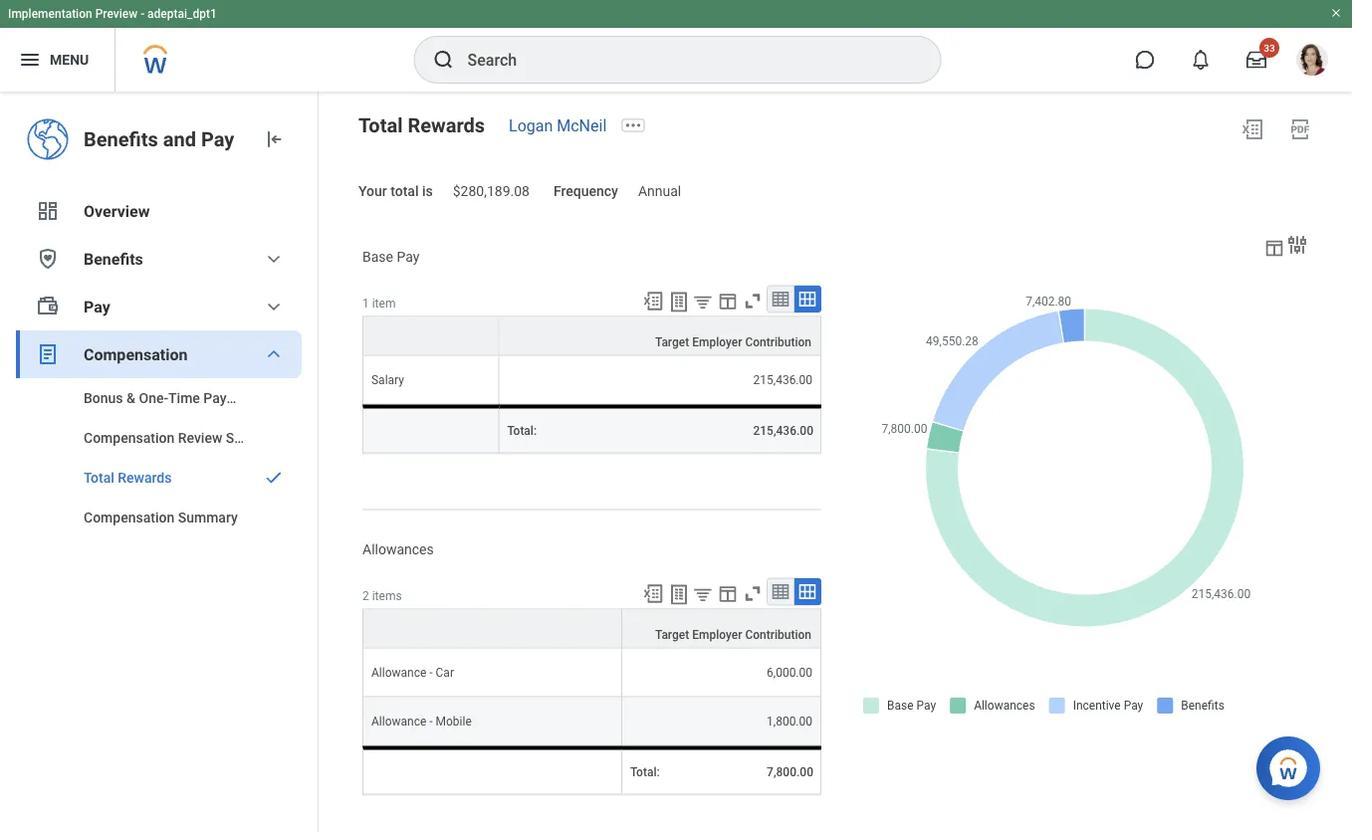 Task type: locate. For each thing, give the bounding box(es) containing it.
benefits down overview
[[84, 250, 143, 269]]

fullscreen image left table icon in the top right of the page
[[742, 290, 764, 312]]

allowance - car
[[372, 666, 454, 680]]

justify image
[[18, 48, 42, 72]]

compensation down total rewards link
[[84, 510, 175, 526]]

mcneil
[[557, 116, 607, 135]]

item
[[372, 296, 396, 310]]

1 vertical spatial target employer contribution row
[[363, 609, 822, 649]]

target employer contribution
[[656, 335, 812, 349], [656, 628, 812, 642]]

215,436.00 for total:
[[754, 424, 814, 438]]

compensation up &
[[84, 345, 188, 364]]

- left car
[[430, 666, 433, 680]]

2 vertical spatial pay
[[84, 297, 110, 316]]

1 target employer contribution row from the top
[[363, 316, 822, 356]]

fullscreen image for allowances
[[742, 583, 764, 605]]

2 vertical spatial -
[[430, 715, 433, 729]]

1 vertical spatial pay
[[397, 249, 420, 265]]

rewards down compensation review statement link
[[118, 470, 172, 486]]

- for allowance - mobile
[[430, 715, 433, 729]]

target down export to worksheets icon
[[656, 335, 690, 349]]

target for base pay
[[656, 335, 690, 349]]

0 vertical spatial benefits
[[84, 128, 158, 151]]

click to view/edit grid preferences image
[[717, 290, 739, 312], [717, 583, 739, 605]]

1 vertical spatial click to view/edit grid preferences image
[[717, 583, 739, 605]]

0 vertical spatial cell
[[363, 405, 500, 454]]

- inside menu banner
[[141, 7, 145, 21]]

2 target employer contribution row from the top
[[363, 609, 822, 649]]

is
[[422, 183, 433, 200]]

contribution
[[746, 335, 812, 349], [746, 628, 812, 642]]

target employer contribution button down export to worksheets icon
[[500, 317, 821, 355]]

1 chevron down small image from the top
[[262, 295, 286, 319]]

3 compensation from the top
[[84, 510, 175, 526]]

target employer contribution down table icon in the top right of the page
[[656, 335, 812, 349]]

contribution up '6,000.00'
[[746, 628, 812, 642]]

expand table image right table image
[[798, 582, 818, 602]]

1 vertical spatial employer
[[693, 628, 743, 642]]

7,800.00
[[767, 766, 814, 780]]

1 click to view/edit grid preferences image from the top
[[717, 290, 739, 312]]

1 target employer contribution from the top
[[656, 335, 812, 349]]

1 vertical spatial allowance
[[372, 715, 427, 729]]

target employer contribution button for allowances
[[623, 610, 821, 648]]

export to excel image
[[1241, 118, 1265, 141], [643, 290, 665, 312]]

select to filter grid data image for base pay
[[692, 291, 714, 312]]

1 target from the top
[[656, 335, 690, 349]]

0 vertical spatial expand table image
[[798, 289, 818, 309]]

2 fullscreen image from the top
[[742, 583, 764, 605]]

expand table image right table icon in the top right of the page
[[798, 289, 818, 309]]

compensation inside dropdown button
[[84, 345, 188, 364]]

employer for base pay
[[693, 335, 743, 349]]

frequency
[[554, 183, 619, 200]]

menu
[[50, 51, 89, 68]]

target employer contribution button down export to worksheets image
[[623, 610, 821, 648]]

target employer contribution for allowances
[[656, 628, 812, 642]]

1 215,436.00 from the top
[[754, 373, 813, 387]]

logan mcneil link
[[509, 116, 607, 135]]

click to view/edit grid preferences image for allowances
[[717, 583, 739, 605]]

0 vertical spatial select to filter grid data image
[[692, 291, 714, 312]]

1 vertical spatial contribution
[[746, 628, 812, 642]]

1 select to filter grid data image from the top
[[692, 291, 714, 312]]

2 select to filter grid data image from the top
[[692, 584, 714, 605]]

1 vertical spatial target
[[656, 628, 690, 642]]

total
[[391, 183, 419, 200]]

1 horizontal spatial rewards
[[408, 114, 485, 137]]

row
[[363, 356, 822, 405], [363, 405, 822, 454], [363, 649, 822, 698], [363, 698, 822, 747], [363, 747, 822, 796]]

Search Workday  search field
[[468, 38, 900, 82]]

0 vertical spatial target employer contribution button
[[500, 317, 821, 355]]

0 horizontal spatial total
[[84, 470, 114, 486]]

0 horizontal spatial total:
[[508, 424, 537, 438]]

1 vertical spatial toolbar
[[634, 578, 822, 609]]

logan
[[509, 116, 553, 135]]

rewards down search image
[[408, 114, 485, 137]]

compensation down &
[[84, 430, 175, 446]]

1 vertical spatial benefits
[[84, 250, 143, 269]]

employer
[[693, 335, 743, 349], [693, 628, 743, 642]]

1 vertical spatial fullscreen image
[[742, 583, 764, 605]]

bonus
[[84, 390, 123, 406]]

0 vertical spatial chevron down small image
[[262, 295, 286, 319]]

fullscreen image left table image
[[742, 583, 764, 605]]

0 vertical spatial target employer contribution row
[[363, 316, 822, 356]]

allowance for allowance - mobile
[[372, 715, 427, 729]]

target employer contribution row for base pay
[[363, 316, 822, 356]]

allowance left car
[[372, 666, 427, 680]]

2 cell from the top
[[363, 747, 623, 796]]

car
[[436, 666, 454, 680]]

allowance
[[372, 666, 427, 680], [372, 715, 427, 729]]

2 target employer contribution from the top
[[656, 628, 812, 642]]

export to worksheets image
[[668, 583, 691, 607]]

1 employer from the top
[[693, 335, 743, 349]]

0 vertical spatial -
[[141, 7, 145, 21]]

target employer contribution row for allowances
[[363, 609, 822, 649]]

chevron down small image up payments
[[262, 343, 286, 367]]

2
[[363, 589, 369, 603]]

allowance down allowance - car
[[372, 715, 427, 729]]

benefits inside dropdown button
[[84, 250, 143, 269]]

0 vertical spatial 215,436.00
[[754, 373, 813, 387]]

215,436.00 for salary
[[754, 373, 813, 387]]

menu button
[[0, 28, 115, 92]]

0 horizontal spatial pay
[[84, 297, 110, 316]]

row containing allowance - mobile
[[363, 698, 822, 747]]

1 vertical spatial 215,436.00
[[754, 424, 814, 438]]

overview
[[84, 202, 150, 221]]

- right preview
[[141, 7, 145, 21]]

select to filter grid data image right export to worksheets icon
[[692, 291, 714, 312]]

total rewards up is
[[359, 114, 485, 137]]

target down export to worksheets image
[[656, 628, 690, 642]]

1 expand table image from the top
[[798, 289, 818, 309]]

2 toolbar from the top
[[634, 578, 822, 609]]

3 row from the top
[[363, 649, 822, 698]]

33
[[1265, 42, 1276, 54]]

contribution down table icon in the top right of the page
[[746, 335, 812, 349]]

0 vertical spatial fullscreen image
[[742, 290, 764, 312]]

1 row from the top
[[363, 356, 822, 405]]

0 vertical spatial click to view/edit grid preferences image
[[717, 290, 739, 312]]

0 horizontal spatial export to excel image
[[643, 290, 665, 312]]

benefits
[[84, 128, 158, 151], [84, 250, 143, 269]]

1 allowance from the top
[[372, 666, 427, 680]]

bonus & one-time payments
[[84, 390, 266, 406]]

target
[[656, 335, 690, 349], [656, 628, 690, 642]]

1 vertical spatial rewards
[[118, 470, 172, 486]]

1
[[363, 296, 369, 310]]

chevron down small image
[[262, 295, 286, 319], [262, 343, 286, 367]]

select to filter grid data image
[[692, 291, 714, 312], [692, 584, 714, 605]]

1 compensation from the top
[[84, 345, 188, 364]]

mobile
[[436, 715, 472, 729]]

1 vertical spatial chevron down small image
[[262, 343, 286, 367]]

target employer contribution row
[[363, 316, 822, 356], [363, 609, 822, 649]]

2 vertical spatial compensation
[[84, 510, 175, 526]]

1,800.00
[[767, 715, 813, 729]]

1 vertical spatial -
[[430, 666, 433, 680]]

- for allowance - car
[[430, 666, 433, 680]]

compensation summary link
[[16, 498, 302, 538]]

toolbar
[[634, 285, 822, 316], [634, 578, 822, 609]]

fullscreen image
[[742, 290, 764, 312], [742, 583, 764, 605]]

2 items
[[363, 589, 402, 603]]

export to excel image for view printable version (pdf) 'icon'
[[1241, 118, 1265, 141]]

cell down mobile
[[363, 747, 623, 796]]

0 horizontal spatial total rewards
[[84, 470, 172, 486]]

2 215,436.00 from the top
[[754, 424, 814, 438]]

0 vertical spatial export to excel image
[[1241, 118, 1265, 141]]

33 button
[[1235, 38, 1280, 82]]

1 vertical spatial select to filter grid data image
[[692, 584, 714, 605]]

0 vertical spatial contribution
[[746, 335, 812, 349]]

1 vertical spatial total rewards
[[84, 470, 172, 486]]

2 allowance from the top
[[372, 715, 427, 729]]

1 contribution from the top
[[746, 335, 812, 349]]

chevron down small image
[[262, 247, 286, 271]]

2 benefits from the top
[[84, 250, 143, 269]]

2 horizontal spatial pay
[[397, 249, 420, 265]]

benefits left and
[[84, 128, 158, 151]]

0 vertical spatial total rewards
[[359, 114, 485, 137]]

1 vertical spatial target employer contribution button
[[623, 610, 821, 648]]

total:
[[508, 424, 537, 438], [631, 766, 660, 780]]

total
[[359, 114, 403, 137], [84, 470, 114, 486]]

1 horizontal spatial total:
[[631, 766, 660, 780]]

1 vertical spatial total:
[[631, 766, 660, 780]]

target employer contribution down table image
[[656, 628, 812, 642]]

total rewards down compensation review statement link
[[84, 470, 172, 486]]

cell
[[363, 405, 500, 454], [363, 747, 623, 796]]

export to excel image for export to worksheets icon
[[643, 290, 665, 312]]

target employer contribution button
[[500, 317, 821, 355], [623, 610, 821, 648]]

compensation button
[[16, 331, 302, 379]]

0 vertical spatial target
[[656, 335, 690, 349]]

1 horizontal spatial export to excel image
[[1241, 118, 1265, 141]]

preview
[[95, 7, 138, 21]]

and
[[163, 128, 196, 151]]

total: for 7,800.00
[[631, 766, 660, 780]]

compensation
[[84, 345, 188, 364], [84, 430, 175, 446], [84, 510, 175, 526]]

total up your on the left top of the page
[[359, 114, 403, 137]]

transformation import image
[[262, 128, 286, 151]]

profile logan mcneil image
[[1297, 44, 1329, 80]]

0 vertical spatial pay
[[201, 128, 234, 151]]

compensation element
[[16, 379, 302, 538]]

0 vertical spatial compensation
[[84, 345, 188, 364]]

export to excel image left export to worksheets icon
[[643, 290, 665, 312]]

1 toolbar from the top
[[634, 285, 822, 316]]

select to filter grid data image right export to worksheets image
[[692, 584, 714, 605]]

total down compensation review statement link
[[84, 470, 114, 486]]

2 compensation from the top
[[84, 430, 175, 446]]

inbox large image
[[1247, 50, 1267, 70]]

total rewards
[[359, 114, 485, 137], [84, 470, 172, 486]]

1 vertical spatial cell
[[363, 747, 623, 796]]

cell down salary
[[363, 405, 500, 454]]

0 vertical spatial total
[[359, 114, 403, 137]]

export to excel image left view printable version (pdf) 'icon'
[[1241, 118, 1265, 141]]

cell for 215,436.00
[[363, 405, 500, 454]]

0 vertical spatial target employer contribution
[[656, 335, 812, 349]]

chevron down small image down chevron down small icon
[[262, 295, 286, 319]]

close environment banner image
[[1331, 7, 1343, 19]]

total inside compensation element
[[84, 470, 114, 486]]

click to view/edit grid preferences image right export to worksheets image
[[717, 583, 739, 605]]

rewards
[[408, 114, 485, 137], [118, 470, 172, 486]]

pay right and
[[201, 128, 234, 151]]

1 vertical spatial compensation
[[84, 430, 175, 446]]

2 employer from the top
[[693, 628, 743, 642]]

1 fullscreen image from the top
[[742, 290, 764, 312]]

2 chevron down small image from the top
[[262, 343, 286, 367]]

1 horizontal spatial total
[[359, 114, 403, 137]]

pay
[[201, 128, 234, 151], [397, 249, 420, 265], [84, 297, 110, 316]]

0 vertical spatial rewards
[[408, 114, 485, 137]]

215,436.00
[[754, 373, 813, 387], [754, 424, 814, 438]]

adeptai_dpt1
[[148, 7, 217, 21]]

pay right base
[[397, 249, 420, 265]]

contribution for base pay
[[746, 335, 812, 349]]

pay right task pay image
[[84, 297, 110, 316]]

configure and view chart data image
[[1286, 233, 1310, 257]]

1 vertical spatial expand table image
[[798, 582, 818, 602]]

4 row from the top
[[363, 698, 822, 747]]

target employer contribution row down export to excel icon
[[363, 609, 822, 649]]

target employer contribution row down export to worksheets icon
[[363, 316, 822, 356]]

0 vertical spatial allowance
[[372, 666, 427, 680]]

2 contribution from the top
[[746, 628, 812, 642]]

1 vertical spatial target employer contribution
[[656, 628, 812, 642]]

click to view/edit grid preferences image right export to worksheets icon
[[717, 290, 739, 312]]

rewards inside compensation element
[[118, 470, 172, 486]]

expand table image for base pay
[[798, 289, 818, 309]]

0 vertical spatial toolbar
[[634, 285, 822, 316]]

- left mobile
[[430, 715, 433, 729]]

expand table image
[[798, 289, 818, 309], [798, 582, 818, 602]]

payments
[[204, 390, 266, 406]]

1 vertical spatial export to excel image
[[643, 290, 665, 312]]

2 target from the top
[[656, 628, 690, 642]]

chevron down small image for compensation
[[262, 343, 286, 367]]

1 benefits from the top
[[84, 128, 158, 151]]

row containing allowance - car
[[363, 649, 822, 698]]

table image
[[771, 582, 791, 602]]

2 click to view/edit grid preferences image from the top
[[717, 583, 739, 605]]

review
[[178, 430, 223, 446]]

compensation review statement
[[84, 430, 291, 446]]

1 vertical spatial total
[[84, 470, 114, 486]]

0 vertical spatial total:
[[508, 424, 537, 438]]

export to worksheets image
[[668, 290, 691, 314]]

compensation for compensation summary
[[84, 510, 175, 526]]

-
[[141, 7, 145, 21], [430, 666, 433, 680], [430, 715, 433, 729]]

2 expand table image from the top
[[798, 582, 818, 602]]

1 cell from the top
[[363, 405, 500, 454]]

0 horizontal spatial rewards
[[118, 470, 172, 486]]

0 vertical spatial employer
[[693, 335, 743, 349]]

benefits for benefits
[[84, 250, 143, 269]]



Task type: describe. For each thing, give the bounding box(es) containing it.
toolbar for allowances
[[634, 578, 822, 609]]

1 horizontal spatial total rewards
[[359, 114, 485, 137]]

allowance for allowance - car
[[372, 666, 427, 680]]

view printable version (pdf) image
[[1289, 118, 1313, 141]]

bonus & one-time payments link
[[16, 379, 302, 418]]

salary
[[372, 373, 404, 387]]

benefits and pay
[[84, 128, 234, 151]]

2 row from the top
[[363, 405, 822, 454]]

chevron down small image for pay
[[262, 295, 286, 319]]

total rewards inside compensation element
[[84, 470, 172, 486]]

1 item
[[363, 296, 396, 310]]

compensation for compensation review statement
[[84, 430, 175, 446]]

total rewards link
[[16, 458, 302, 498]]

check image
[[262, 468, 286, 488]]

benefits for benefits and pay
[[84, 128, 158, 151]]

select to filter grid data image for allowances
[[692, 584, 714, 605]]

base pay
[[363, 249, 420, 265]]

overview link
[[16, 187, 302, 235]]

your
[[359, 183, 387, 200]]

$280,189.08
[[453, 183, 530, 200]]

6,000.00
[[767, 666, 813, 680]]

summary
[[178, 510, 238, 526]]

click to view/edit grid preferences image for base pay
[[717, 290, 739, 312]]

expand table image for allowances
[[798, 582, 818, 602]]

target employer contribution for base pay
[[656, 335, 812, 349]]

fullscreen image for base pay
[[742, 290, 764, 312]]

total: for 215,436.00
[[508, 424, 537, 438]]

menu banner
[[0, 0, 1353, 92]]

navigation pane region
[[0, 92, 319, 833]]

document alt image
[[36, 343, 60, 367]]

notifications large image
[[1192, 50, 1212, 70]]

annual
[[639, 183, 682, 200]]

pay inside dropdown button
[[84, 297, 110, 316]]

target employer contribution button for base pay
[[500, 317, 821, 355]]

benefits image
[[36, 247, 60, 271]]

compensation for compensation
[[84, 345, 188, 364]]

toolbar for base pay
[[634, 285, 822, 316]]

&
[[127, 390, 136, 406]]

configure and view chart data image
[[1264, 237, 1286, 259]]

benefits and pay element
[[84, 126, 246, 153]]

5 row from the top
[[363, 747, 822, 796]]

benefits button
[[16, 235, 302, 283]]

your total is element
[[453, 171, 530, 201]]

time
[[168, 390, 200, 406]]

target for allowances
[[656, 628, 690, 642]]

contribution for allowances
[[746, 628, 812, 642]]

task pay image
[[36, 295, 60, 319]]

your total is
[[359, 183, 433, 200]]

compensation review statement link
[[16, 418, 302, 458]]

search image
[[432, 48, 456, 72]]

compensation summary
[[84, 510, 238, 526]]

export to excel image
[[643, 583, 665, 605]]

allowances
[[363, 542, 434, 558]]

1 horizontal spatial pay
[[201, 128, 234, 151]]

table image
[[771, 289, 791, 309]]

employer for allowances
[[693, 628, 743, 642]]

cell for 7,800.00
[[363, 747, 623, 796]]

one-
[[139, 390, 168, 406]]

pay button
[[16, 283, 302, 331]]

implementation preview -   adeptai_dpt1
[[8, 7, 217, 21]]

logan mcneil
[[509, 116, 607, 135]]

statement
[[226, 430, 291, 446]]

implementation
[[8, 7, 92, 21]]

allowance - mobile
[[372, 715, 472, 729]]

base
[[363, 249, 394, 265]]

items
[[372, 589, 402, 603]]

frequency element
[[639, 171, 682, 201]]

dashboard image
[[36, 199, 60, 223]]

row containing salary
[[363, 356, 822, 405]]



Task type: vqa. For each thing, say whether or not it's contained in the screenshot.
tab panel
no



